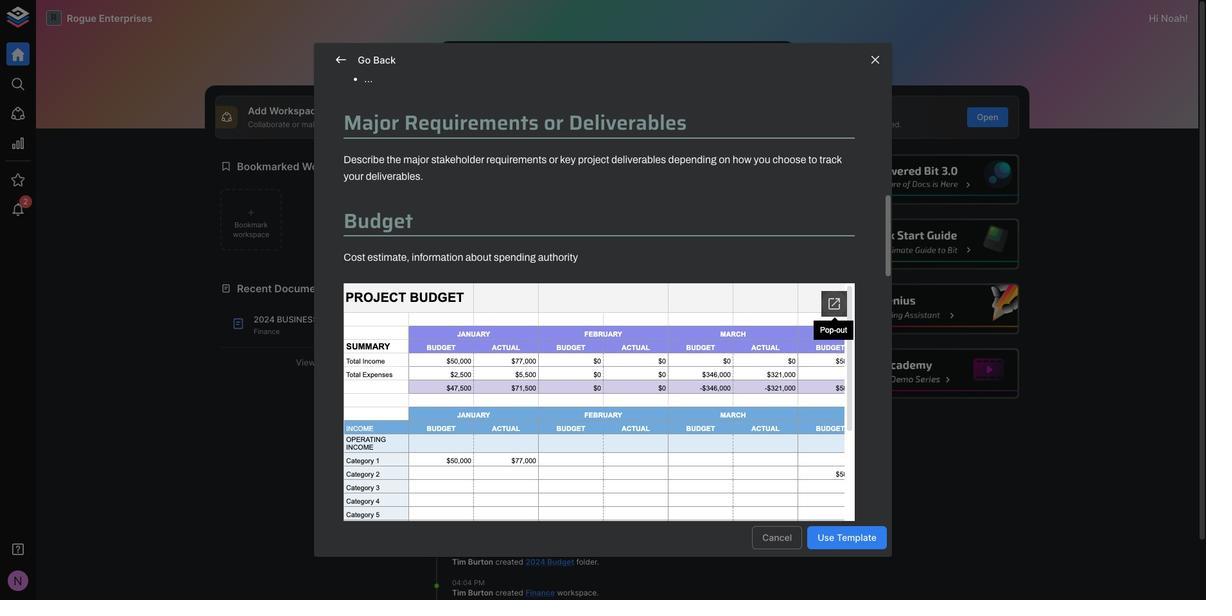 Task type: vqa. For each thing, say whether or not it's contained in the screenshot.


Task type: locate. For each thing, give the bounding box(es) containing it.
plan inside 2024 business plan
[[452, 359, 473, 369]]

5 tim from the top
[[452, 557, 466, 567]]

1 vertical spatial 04:07
[[452, 505, 472, 514]]

open button
[[968, 107, 1009, 127]]

1 horizontal spatial plan
[[452, 359, 473, 369]]

1 vertical spatial 04:07 pm
[[452, 505, 484, 514]]

on
[[719, 154, 731, 165]]

of
[[580, 119, 587, 129]]

0 vertical spatial workspace
[[269, 105, 322, 117]]

document
[[475, 359, 512, 369]]

private.
[[330, 119, 358, 129]]

1 burton from the top
[[468, 390, 494, 400]]

1 horizontal spatial finance link
[[569, 390, 598, 400]]

2024 left "quarterly"
[[526, 515, 546, 525]]

1 vertical spatial lott
[[543, 390, 557, 400]]

to down 2024 business plan link at the bottom of the page
[[559, 390, 567, 400]]

1 04:07 pm from the top
[[452, 464, 484, 473]]

to left track
[[809, 154, 818, 165]]

to up tax
[[559, 432, 567, 441]]

1 horizontal spatial folder
[[577, 557, 597, 567]]

lott inside 04:11 pm tim burton added noah lott to marketing team workspace .
[[543, 432, 557, 441]]

use template
[[818, 532, 877, 543]]

0 vertical spatial added
[[496, 390, 519, 400]]

0 vertical spatial lott
[[474, 348, 489, 358]]

2024 for 2024 quarterly cash flow
[[526, 515, 546, 525]]

04:07 pm down marketing
[[452, 464, 484, 473]]

create
[[520, 105, 551, 117], [520, 119, 544, 129], [791, 119, 816, 129]]

workspace
[[233, 230, 269, 239], [452, 401, 492, 410], [515, 443, 554, 452], [557, 588, 597, 598]]

0 vertical spatial tim burton created
[[452, 473, 526, 483]]

tim down 04:12 on the left
[[452, 390, 466, 400]]

1 horizontal spatial finance
[[526, 588, 555, 598]]

noah right hi
[[1162, 12, 1186, 24]]

workspaces
[[302, 160, 364, 173]]

tim inside 04:12 pm tim burton added noah lott to finance workspace .
[[452, 390, 466, 400]]

documents inside 2024 tax documents
[[452, 484, 495, 494]]

0 vertical spatial plan
[[320, 314, 343, 325]]

2024 left tax
[[526, 473, 546, 483]]

quarterly
[[548, 515, 583, 525]]

all
[[318, 357, 328, 367]]

burton inside 04:11 pm tim burton added noah lott to marketing team workspace .
[[468, 432, 494, 441]]

lott for workspace
[[543, 432, 557, 441]]

added
[[496, 390, 519, 400], [496, 432, 519, 441]]

created inside 04:04 pm tim burton created finance workspace .
[[496, 588, 524, 598]]

finance inside 2024 business plan finance
[[254, 327, 280, 336]]

1 horizontal spatial workspace
[[441, 282, 497, 295]]

2 vertical spatial 04:07
[[452, 547, 472, 556]]

folder
[[497, 484, 518, 494], [577, 557, 597, 567]]

added inside 04:12 pm tim burton added noah lott to finance workspace .
[[496, 390, 519, 400]]

burton up 04:04
[[468, 557, 494, 567]]

pm
[[473, 338, 484, 347], [473, 380, 484, 389], [472, 422, 483, 431], [474, 464, 484, 473], [474, 505, 484, 514], [474, 547, 484, 556], [474, 578, 485, 587]]

2024 quarterly cash flow
[[452, 515, 583, 536]]

folder right 2024 budget link
[[577, 557, 597, 567]]

deliverables
[[612, 154, 666, 165]]

burton inside 04:04 pm tim burton created finance workspace .
[[468, 588, 494, 598]]

spending
[[494, 252, 536, 263]]

pm up flow
[[474, 505, 484, 514]]

workspace down 2024 budget link
[[557, 588, 597, 598]]

budget up estimate,
[[344, 205, 413, 237]]

0 vertical spatial finance link
[[569, 390, 598, 400]]

noah lott created
[[452, 348, 521, 358]]

add up stakeholder
[[437, 112, 453, 122]]

pm right 04:12 on the left
[[473, 380, 484, 389]]

2024 up 04:04 pm tim burton created finance workspace .
[[526, 557, 546, 567]]

1 vertical spatial folder
[[577, 557, 597, 567]]

create document create any type of doc or wiki.
[[520, 105, 631, 129]]

workspace down 04:12 on the left
[[452, 401, 492, 410]]

burton down marketing team link
[[468, 473, 494, 483]]

0 horizontal spatial documents
[[275, 282, 331, 295]]

5 burton from the top
[[468, 557, 494, 567]]

04:07 pm
[[452, 464, 484, 473], [452, 505, 484, 514]]

2024 business plan finance
[[254, 314, 343, 336]]

bookmarked workspaces
[[237, 160, 364, 173]]

tim for 04:12 pm tim burton added noah lott to finance workspace .
[[452, 390, 466, 400]]

documents down marketing
[[452, 484, 495, 494]]

tim burton created up folder .
[[452, 473, 526, 483]]

added up team
[[496, 432, 519, 441]]

business
[[277, 314, 318, 325], [543, 348, 581, 358]]

no favorites found.
[[681, 405, 757, 416]]

2 added from the top
[[496, 432, 519, 441]]

finance inside 04:12 pm tim burton added noah lott to finance workspace .
[[569, 390, 598, 400]]

or right doc
[[605, 119, 613, 129]]

2 04:07 pm from the top
[[452, 505, 484, 514]]

plan up all
[[320, 314, 343, 325]]

tim down marketing
[[452, 473, 466, 483]]

r
[[51, 12, 57, 23]]

workspace up make
[[269, 105, 322, 117]]

n button
[[4, 567, 32, 595]]

1 horizontal spatial budget
[[548, 557, 574, 567]]

create left any
[[520, 119, 544, 129]]

create faster and get inspired.
[[791, 119, 902, 129]]

2024 for 2024 tax documents
[[526, 473, 546, 483]]

1 added from the top
[[496, 390, 519, 400]]

documents
[[275, 282, 331, 295], [452, 484, 495, 494]]

1 horizontal spatial add
[[437, 112, 453, 122]]

0 horizontal spatial add
[[248, 105, 267, 117]]

pm inside 04:12 pm tim burton added noah lott to finance workspace .
[[473, 380, 484, 389]]

business inside 2024 business plan
[[543, 348, 581, 358]]

3 04:07 from the top
[[452, 547, 472, 556]]

create up any
[[520, 105, 551, 117]]

to inside 04:11 pm tim burton added noah lott to marketing team workspace .
[[559, 432, 567, 441]]

burton inside 04:12 pm tim burton added noah lott to finance workspace .
[[468, 390, 494, 400]]

04:07 down cash
[[452, 547, 472, 556]]

2024 inside 2024 tax documents
[[526, 473, 546, 483]]

and
[[841, 119, 855, 129]]

add inside add workspace collaborate or make it private.
[[248, 105, 267, 117]]

1 vertical spatial business
[[543, 348, 581, 358]]

hi noah !
[[1149, 12, 1189, 24]]

to inside the describe the major stakeholder requirements or key project deliverables depending on how you choose to track your deliverables.
[[809, 154, 818, 165]]

1 04:07 from the top
[[452, 464, 472, 473]]

noah down 04:13
[[452, 348, 472, 358]]

1 vertical spatial budget
[[548, 557, 574, 567]]

add for add
[[437, 112, 453, 122]]

plan
[[320, 314, 343, 325], [452, 359, 473, 369]]

burton up marketing team link
[[468, 432, 494, 441]]

created
[[491, 348, 519, 358], [496, 473, 524, 483], [496, 515, 524, 525], [496, 557, 524, 567], [496, 588, 524, 598]]

0 vertical spatial 04:07 pm
[[452, 464, 484, 473]]

business for 2024 business plan
[[543, 348, 581, 358]]

0 horizontal spatial budget
[[344, 205, 413, 237]]

1 vertical spatial to
[[559, 390, 567, 400]]

pm down marketing team link
[[474, 464, 484, 473]]

0 horizontal spatial finance link
[[526, 588, 555, 598]]

0 horizontal spatial business
[[277, 314, 318, 325]]

lott up the document
[[474, 348, 489, 358]]

workspace inside add workspace collaborate or make it private.
[[269, 105, 322, 117]]

lott up tax
[[543, 432, 557, 441]]

workspace inside 04:11 pm tim burton added noah lott to marketing team workspace .
[[515, 443, 554, 452]]

2 vertical spatial to
[[559, 432, 567, 441]]

today
[[432, 312, 456, 322]]

1 horizontal spatial documents
[[452, 484, 495, 494]]

document
[[553, 105, 602, 117]]

pm inside 04:04 pm tim burton created finance workspace .
[[474, 578, 485, 587]]

1 vertical spatial added
[[496, 432, 519, 441]]

business down recent documents
[[277, 314, 318, 325]]

2024 quarterly cash flow link
[[452, 515, 583, 536]]

workspace down bookmark
[[233, 230, 269, 239]]

2 horizontal spatial finance
[[569, 390, 598, 400]]

1 vertical spatial plan
[[452, 359, 473, 369]]

0 vertical spatial budget
[[344, 205, 413, 237]]

1 vertical spatial workspace
[[441, 282, 497, 295]]

use template button
[[808, 526, 887, 549]]

tim down 04:11
[[452, 432, 466, 441]]

no
[[681, 405, 693, 416]]

tim inside 04:04 pm tim burton created finance workspace .
[[452, 588, 466, 598]]

burton up flow
[[468, 515, 494, 525]]

4 tim from the top
[[452, 515, 466, 525]]

2 04:07 from the top
[[452, 505, 472, 514]]

finance inside 04:04 pm tim burton created finance workspace .
[[526, 588, 555, 598]]

created up folder .
[[496, 473, 524, 483]]

burton
[[468, 390, 494, 400], [468, 432, 494, 441], [468, 473, 494, 483], [468, 515, 494, 525], [468, 557, 494, 567], [468, 588, 494, 598]]

business for 2024 business plan finance
[[277, 314, 318, 325]]

doc
[[589, 119, 603, 129]]

04:12
[[452, 380, 471, 389]]

1 horizontal spatial business
[[543, 348, 581, 358]]

added for .
[[496, 390, 519, 400]]

04:04 pm tim burton created finance workspace .
[[452, 578, 599, 598]]

pm down flow
[[474, 547, 484, 556]]

deliverables
[[569, 107, 687, 139]]

tim inside 04:07 pm tim burton created 2024 budget folder .
[[452, 557, 466, 567]]

tim burton created
[[452, 473, 526, 483], [452, 515, 526, 525]]

business up 04:12 pm tim burton added noah lott to finance workspace .
[[543, 348, 581, 358]]

tim burton created up flow
[[452, 515, 526, 525]]

to inside 04:12 pm tim burton added noah lott to finance workspace .
[[559, 390, 567, 400]]

create left faster
[[791, 119, 816, 129]]

2024 for 2024 business plan finance
[[254, 314, 275, 325]]

or left of
[[544, 107, 564, 139]]

information
[[412, 252, 464, 263]]

2 tim from the top
[[452, 432, 466, 441]]

to
[[809, 154, 818, 165], [559, 390, 567, 400], [559, 432, 567, 441]]

1 vertical spatial documents
[[452, 484, 495, 494]]

rogue enterprises
[[67, 12, 152, 24]]

burton down 04:04
[[468, 588, 494, 598]]

workspace right team
[[515, 443, 554, 452]]

burton for 04:11 pm tim burton added noah lott to marketing team workspace .
[[468, 432, 494, 441]]

created up 04:04 pm tim burton created finance workspace .
[[496, 557, 524, 567]]

lott inside 04:12 pm tim burton added noah lott to finance workspace .
[[543, 390, 557, 400]]

04:07 down marketing
[[452, 464, 472, 473]]

folder up 2024 quarterly cash flow link on the bottom of the page
[[497, 484, 518, 494]]

noah down 2024 business plan link at the bottom of the page
[[521, 390, 540, 400]]

tim for 04:11 pm tim burton added noah lott to marketing team workspace .
[[452, 432, 466, 441]]

04:07
[[452, 464, 472, 473], [452, 505, 472, 514], [452, 547, 472, 556]]

2024 inside 2024 quarterly cash flow
[[526, 515, 546, 525]]

or left make
[[292, 119, 300, 129]]

0 vertical spatial finance
[[254, 327, 280, 336]]

finance
[[254, 327, 280, 336], [569, 390, 598, 400], [526, 588, 555, 598]]

or left the key
[[549, 154, 558, 165]]

any
[[546, 119, 559, 129]]

noah down 04:12 pm tim burton added noah lott to finance workspace .
[[521, 432, 540, 441]]

0 horizontal spatial plan
[[320, 314, 343, 325]]

!
[[1186, 12, 1189, 24]]

budget
[[344, 205, 413, 237], [548, 557, 574, 567]]

burton down 04:12 on the left
[[468, 390, 494, 400]]

2024 inside 2024 business plan finance
[[254, 314, 275, 325]]

describe
[[344, 154, 385, 165]]

business inside 2024 business plan finance
[[277, 314, 318, 325]]

1 tim from the top
[[452, 390, 466, 400]]

0 horizontal spatial workspace
[[269, 105, 322, 117]]

0 vertical spatial 04:07
[[452, 464, 472, 473]]

go back dialog
[[314, 42, 892, 600]]

major
[[403, 154, 429, 165]]

lott down 2024 business plan link at the bottom of the page
[[543, 390, 557, 400]]

view all button
[[220, 353, 404, 372]]

1 vertical spatial finance link
[[526, 588, 555, 598]]

2 vertical spatial lott
[[543, 432, 557, 441]]

plan inside 2024 business plan finance
[[320, 314, 343, 325]]

favorites
[[695, 405, 730, 416]]

2024 inside 2024 business plan
[[521, 348, 541, 358]]

or inside add workspace collaborate or make it private.
[[292, 119, 300, 129]]

04:11
[[452, 422, 470, 431]]

added inside 04:11 pm tim burton added noah lott to marketing team workspace .
[[496, 432, 519, 441]]

or inside the describe the major stakeholder requirements or key project deliverables depending on how you choose to track your deliverables.
[[549, 154, 558, 165]]

add up collaborate
[[248, 105, 267, 117]]

2024 up 04:12 pm tim burton added noah lott to finance workspace .
[[521, 348, 541, 358]]

add inside "button"
[[437, 112, 453, 122]]

marketing
[[452, 443, 490, 452]]

0 vertical spatial to
[[809, 154, 818, 165]]

bookmark workspace
[[233, 220, 269, 239]]

plan up 04:12 on the left
[[452, 359, 473, 369]]

pm right 04:11
[[472, 422, 483, 431]]

major
[[344, 107, 399, 139]]

tim inside 04:11 pm tim burton added noah lott to marketing team workspace .
[[452, 432, 466, 441]]

0 vertical spatial folder
[[497, 484, 518, 494]]

0 horizontal spatial finance
[[254, 327, 280, 336]]

burton inside 04:07 pm tim burton created 2024 budget folder .
[[468, 557, 494, 567]]

estimate,
[[368, 252, 410, 263]]

1 help image from the top
[[826, 154, 1020, 205]]

flow
[[473, 526, 491, 536]]

tim up cash
[[452, 515, 466, 525]]

1 vertical spatial finance
[[569, 390, 598, 400]]

added down document .
[[496, 390, 519, 400]]

2024 down recent
[[254, 314, 275, 325]]

noah inside 04:11 pm tim burton added noah lott to marketing team workspace .
[[521, 432, 540, 441]]

pm right 04:04
[[474, 578, 485, 587]]

requirements
[[404, 107, 539, 139]]

1 vertical spatial tim burton created
[[452, 515, 526, 525]]

tim down 04:04
[[452, 588, 466, 598]]

add
[[248, 105, 267, 117], [437, 112, 453, 122]]

view
[[296, 357, 316, 367]]

budget inside go back dialog
[[344, 205, 413, 237]]

04:07 inside 04:07 pm tim burton created 2024 budget folder .
[[452, 547, 472, 556]]

…
[[364, 73, 373, 84]]

6 burton from the top
[[468, 588, 494, 598]]

how
[[733, 154, 752, 165]]

cost
[[344, 252, 365, 263]]

04:07 pm up cash
[[452, 505, 484, 514]]

go back
[[358, 54, 396, 66]]

04:07 for 2024 tax documents
[[452, 464, 472, 473]]

created down 04:07 pm tim burton created 2024 budget folder . at the bottom
[[496, 588, 524, 598]]

0 vertical spatial business
[[277, 314, 318, 325]]

2 burton from the top
[[468, 432, 494, 441]]

tim up 04:04
[[452, 557, 466, 567]]

4 burton from the top
[[468, 515, 494, 525]]

deliverables.
[[366, 171, 424, 182]]

budget down "quarterly"
[[548, 557, 574, 567]]

04:07 up cash
[[452, 505, 472, 514]]

tax
[[548, 473, 561, 483]]

noah inside 04:12 pm tim burton added noah lott to finance workspace .
[[521, 390, 540, 400]]

tim
[[452, 390, 466, 400], [452, 432, 466, 441], [452, 473, 466, 483], [452, 515, 466, 525], [452, 557, 466, 567], [452, 588, 466, 598]]

add for add workspace collaborate or make it private.
[[248, 105, 267, 117]]

2 vertical spatial finance
[[526, 588, 555, 598]]

3 help image from the top
[[826, 283, 1020, 334]]

documents up 2024 business plan finance
[[275, 282, 331, 295]]

workspace down cost estimate, information about spending authority
[[441, 282, 497, 295]]

help image
[[826, 154, 1020, 205], [826, 219, 1020, 270], [826, 283, 1020, 334], [826, 348, 1020, 399]]

6 tim from the top
[[452, 588, 466, 598]]



Task type: describe. For each thing, give the bounding box(es) containing it.
plan for 2024 business plan
[[452, 359, 473, 369]]

activities
[[499, 282, 546, 295]]

workspace activities
[[441, 282, 546, 295]]

3 tim from the top
[[452, 473, 466, 483]]

2024 tax documents
[[452, 473, 561, 494]]

created inside 04:07 pm tim burton created 2024 budget folder .
[[496, 557, 524, 567]]

the
[[387, 154, 401, 165]]

burton for 04:12 pm tim burton added noah lott to finance workspace .
[[468, 390, 494, 400]]

workspace inside 04:04 pm tim burton created finance workspace .
[[557, 588, 597, 598]]

about
[[466, 252, 492, 263]]

major requirements or deliverables
[[344, 107, 687, 139]]

recently favorited
[[644, 282, 737, 295]]

2024 business plan link
[[452, 348, 581, 369]]

or inside create document create any type of doc or wiki.
[[605, 119, 613, 129]]

1 tim burton created from the top
[[452, 473, 526, 483]]

added for workspace
[[496, 432, 519, 441]]

enterprises
[[99, 12, 152, 24]]

cancel button
[[752, 526, 803, 549]]

recently
[[644, 282, 688, 295]]

2024 business plan
[[452, 348, 581, 369]]

recent documents
[[237, 282, 331, 295]]

tim for 04:07 pm tim burton created 2024 budget folder .
[[452, 557, 466, 567]]

. inside 04:04 pm tim burton created finance workspace .
[[597, 588, 599, 598]]

burton for 04:04 pm tim burton created finance workspace .
[[468, 588, 494, 598]]

04:07 pm tim burton created 2024 budget folder .
[[452, 547, 599, 567]]

2 tim burton created from the top
[[452, 515, 526, 525]]

use
[[818, 532, 835, 543]]

it
[[324, 119, 328, 129]]

make
[[302, 119, 321, 129]]

2024 inside 04:07 pm tim burton created 2024 budget folder .
[[526, 557, 546, 567]]

04:12 pm tim burton added noah lott to finance workspace .
[[452, 380, 598, 410]]

bookmark workspace button
[[220, 189, 282, 251]]

folder inside 04:07 pm tim burton created 2024 budget folder .
[[577, 557, 597, 567]]

create for faster
[[791, 119, 816, 129]]

3 burton from the top
[[468, 473, 494, 483]]

faster
[[818, 119, 839, 129]]

bookmark
[[234, 220, 268, 229]]

04:07 pm for 2024 quarterly cash flow
[[452, 505, 484, 514]]

you
[[754, 154, 771, 165]]

collaborate
[[248, 119, 290, 129]]

lott for .
[[543, 390, 557, 400]]

describe the major stakeholder requirements or key project deliverables depending on how you choose to track your deliverables.
[[344, 154, 844, 182]]

stakeholder
[[431, 154, 484, 165]]

2 help image from the top
[[826, 219, 1020, 270]]

type
[[561, 119, 578, 129]]

budget inside 04:07 pm tim burton created 2024 budget folder .
[[548, 557, 574, 567]]

pm up 'noah lott created'
[[473, 338, 484, 347]]

04:07 for 2024 quarterly cash flow
[[452, 505, 472, 514]]

2024 for 2024 business plan
[[521, 348, 541, 358]]

rogue
[[67, 12, 96, 24]]

requirements
[[487, 154, 547, 165]]

pm inside 04:11 pm tim burton added noah lott to marketing team workspace .
[[472, 422, 483, 431]]

favorited
[[691, 282, 737, 295]]

pm inside 04:07 pm tim burton created 2024 budget folder .
[[474, 547, 484, 556]]

depending
[[669, 154, 717, 165]]

folder .
[[495, 484, 520, 494]]

recent
[[237, 282, 272, 295]]

plan for 2024 business plan finance
[[320, 314, 343, 325]]

. inside 04:12 pm tim burton added noah lott to finance workspace .
[[492, 401, 494, 410]]

wiki.
[[615, 119, 631, 129]]

workspace inside button
[[233, 230, 269, 239]]

tim for 04:04 pm tim burton created finance workspace .
[[452, 588, 466, 598]]

04:13 pm
[[452, 338, 484, 347]]

view all
[[296, 357, 328, 367]]

04:04
[[452, 578, 472, 587]]

cash
[[452, 526, 471, 536]]

create for document
[[520, 105, 551, 117]]

created down folder .
[[496, 515, 524, 525]]

add button
[[425, 107, 466, 127]]

0 vertical spatial documents
[[275, 282, 331, 295]]

04:11 pm tim burton added noah lott to marketing team workspace .
[[452, 422, 567, 452]]

track
[[820, 154, 842, 165]]

back
[[373, 54, 396, 66]]

0 horizontal spatial folder
[[497, 484, 518, 494]]

workspace inside 04:12 pm tim burton added noah lott to finance workspace .
[[452, 401, 492, 410]]

key
[[560, 154, 576, 165]]

. inside 04:07 pm tim burton created 2024 budget folder .
[[597, 557, 599, 567]]

open
[[977, 112, 999, 122]]

. inside 04:11 pm tim burton added noah lott to marketing team workspace .
[[554, 443, 556, 452]]

found.
[[732, 405, 757, 416]]

add workspace collaborate or make it private.
[[248, 105, 358, 129]]

marketing team link
[[452, 443, 512, 452]]

project
[[578, 154, 610, 165]]

authority
[[538, 252, 578, 263]]

cancel
[[763, 532, 792, 543]]

template
[[837, 532, 877, 543]]

inspired.
[[871, 119, 902, 129]]

04:07 pm for 2024 tax documents
[[452, 464, 484, 473]]

created up document .
[[491, 348, 519, 358]]

2024 budget link
[[526, 557, 574, 567]]

to for finance
[[559, 390, 567, 400]]

team
[[492, 443, 512, 452]]

choose
[[773, 154, 807, 165]]

hi
[[1149, 12, 1159, 24]]

go
[[358, 54, 371, 66]]

bookmarked
[[237, 160, 300, 173]]

cost estimate, information about spending authority
[[344, 252, 578, 263]]

burton for 04:07 pm tim burton created 2024 budget folder .
[[468, 557, 494, 567]]

your
[[344, 171, 364, 182]]

to for marketing team
[[559, 432, 567, 441]]

4 help image from the top
[[826, 348, 1020, 399]]

2024 tax documents link
[[452, 473, 561, 494]]



